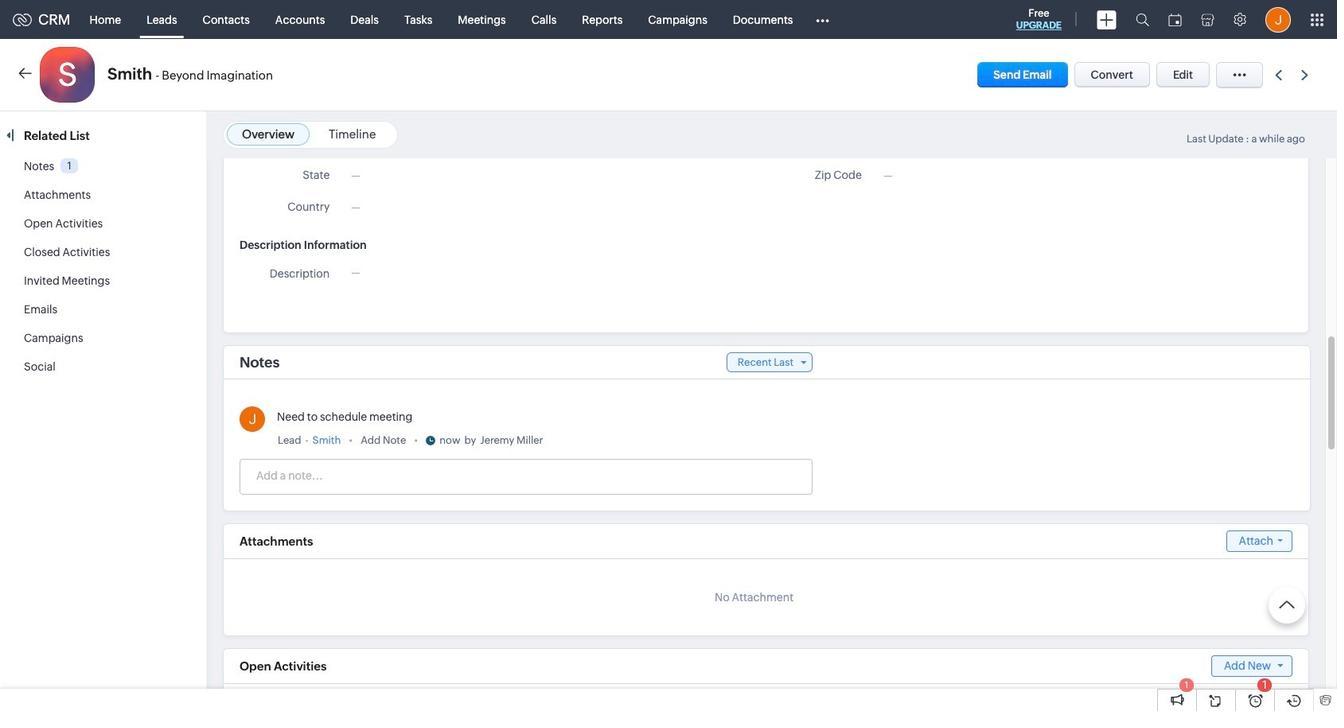 Task type: describe. For each thing, give the bounding box(es) containing it.
profile element
[[1256, 0, 1301, 39]]

Add a note... field
[[240, 468, 811, 484]]

previous record image
[[1276, 70, 1283, 80]]

next record image
[[1302, 70, 1312, 80]]

profile image
[[1266, 7, 1291, 32]]



Task type: vqa. For each thing, say whether or not it's contained in the screenshot.
Add a note... field
yes



Task type: locate. For each thing, give the bounding box(es) containing it.
create menu element
[[1088, 0, 1127, 39]]

calendar image
[[1169, 13, 1182, 26]]

Other Modules field
[[806, 7, 840, 32]]

search image
[[1136, 13, 1150, 26]]

create menu image
[[1097, 10, 1117, 29]]

search element
[[1127, 0, 1159, 39]]

logo image
[[13, 13, 32, 26]]



